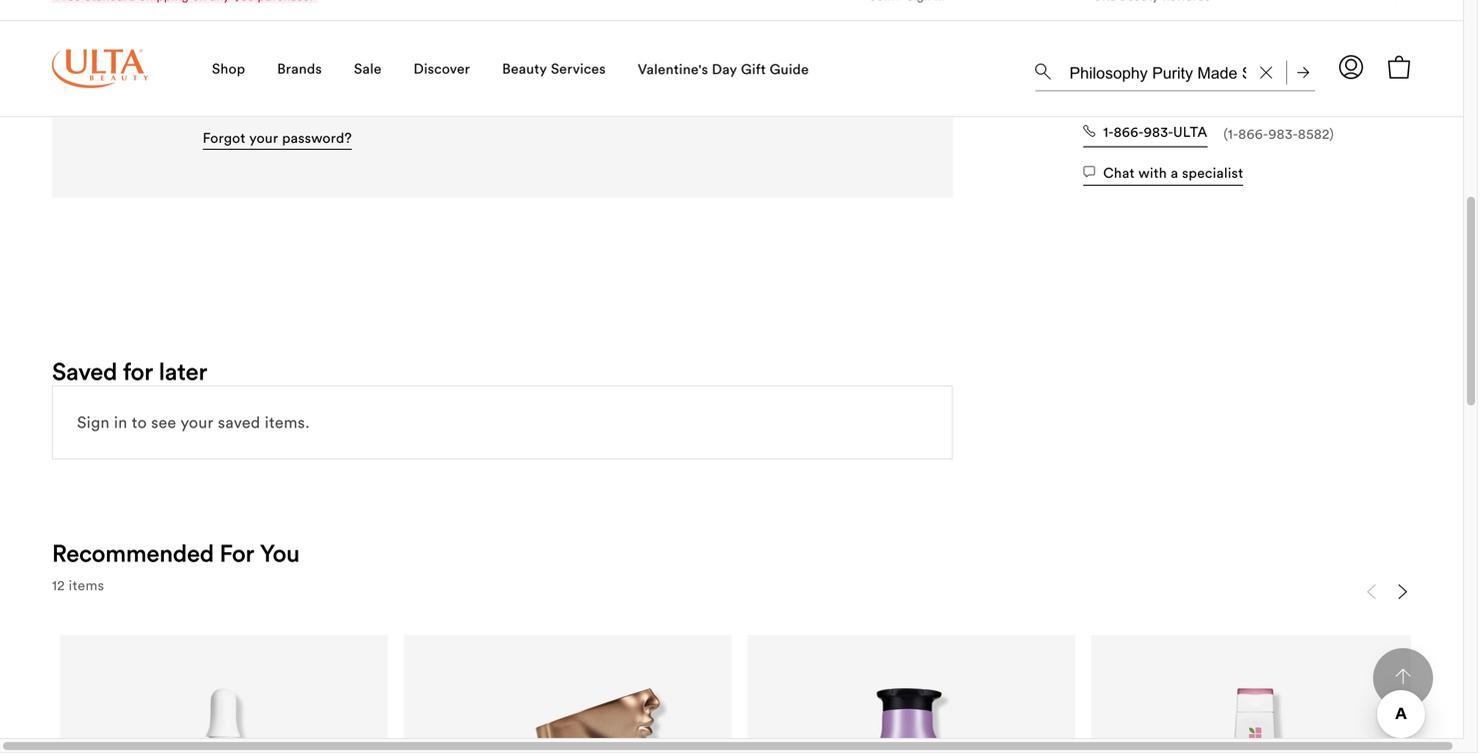 Task type: locate. For each thing, give the bounding box(es) containing it.
983- down '7am'
[[1269, 125, 1298, 143]]

None search field
[[1036, 70, 1316, 118]]

withicon image inside 1-866-983-ulta link
[[1084, 125, 1096, 137]]

in left to
[[114, 412, 127, 433]]

saved
[[218, 412, 261, 433]]

983- for 8582)
[[1269, 125, 1298, 143]]

983- for ulta
[[1144, 123, 1174, 141]]

chat with a specialist button
[[1084, 164, 1244, 186]]

our picks for you carousel region
[[52, 578, 1420, 754]]

866- for 1-
[[1114, 123, 1144, 141]]

1 horizontal spatial your
[[249, 129, 278, 147]]

for
[[220, 538, 254, 569]]

recommended for you 12 items
[[52, 538, 300, 595]]

0 vertical spatial in
[[935, 11, 945, 26]]

items.
[[265, 412, 310, 433]]

gift cards
[[1253, 11, 1311, 26]]

sign left to
[[77, 412, 110, 433]]

order
[[1029, 11, 1062, 26]]

1 horizontal spatial 983-
[[1269, 125, 1298, 143]]

chat with a specialist
[[1104, 164, 1244, 182]]

1 vertical spatial a
[[1171, 164, 1179, 182]]

1 horizontal spatial 866-
[[1239, 125, 1269, 143]]

clear search image
[[1261, 90, 1273, 102]]

0 vertical spatial a
[[1371, 11, 1378, 26]]

sign right / on the top right of the page
[[907, 11, 932, 26]]

password?
[[282, 129, 352, 147]]

1 withicon image from the top
[[1084, 125, 1096, 137]]

for
[[123, 356, 153, 387]]

withicon image left '1-'
[[1084, 125, 1096, 137]]

0 horizontal spatial your
[[181, 412, 214, 433]]

in right / on the top right of the page
[[935, 11, 945, 26]]

$35
[[233, 11, 254, 26]]

track an order
[[977, 11, 1062, 26]]

1 vertical spatial sign
[[77, 412, 110, 433]]

go to ulta beauty homepage image
[[52, 72, 148, 111]]

you
[[260, 538, 300, 569]]

specialist
[[1182, 164, 1244, 182]]

free
[[56, 11, 81, 26]]

a
[[1371, 11, 1378, 26], [1171, 164, 1179, 182]]

sign
[[907, 11, 932, 26], [77, 412, 110, 433]]

free standard shipping on any $35 purchase!
[[56, 11, 314, 26]]

0 horizontal spatial a
[[1171, 164, 1179, 182]]

866-
[[1114, 123, 1144, 141], [1239, 125, 1269, 143]]

1 horizontal spatial in
[[935, 11, 945, 26]]

/
[[898, 11, 903, 26]]

(1-
[[1224, 125, 1239, 143]]

join / sign in
[[870, 11, 945, 26]]

0 vertical spatial your
[[249, 129, 278, 147]]

your right see
[[181, 412, 214, 433]]

Search products and more search field
[[1068, 74, 1249, 109]]

a right with
[[1171, 164, 1179, 182]]

rewards™
[[1163, 11, 1221, 26]]

0 vertical spatial withicon image
[[1084, 125, 1096, 137]]

0 vertical spatial sign
[[907, 11, 932, 26]]

saved
[[52, 356, 117, 387]]

1 vertical spatial withicon image
[[1084, 166, 1096, 178]]

to
[[132, 412, 147, 433]]

your
[[249, 129, 278, 147], [181, 412, 214, 433]]

a right find
[[1371, 11, 1378, 26]]

withicon image for 1-866-983-ulta
[[1084, 125, 1096, 137]]

983-
[[1144, 123, 1174, 141], [1269, 125, 1298, 143]]

forgot your password? button
[[203, 129, 352, 150]]

0 horizontal spatial 866-
[[1114, 123, 1144, 141]]

your right forgot at the left top
[[249, 129, 278, 147]]

0 horizontal spatial in
[[114, 412, 127, 433]]

866- down clear search image on the top right
[[1239, 125, 1269, 143]]

in
[[935, 11, 945, 26], [114, 412, 127, 433]]

need
[[1084, 58, 1124, 78]]

866- for (1-
[[1239, 125, 1269, 143]]

withicon image
[[1084, 125, 1096, 137], [1084, 166, 1096, 178]]

866- down are
[[1114, 123, 1144, 141]]

Password password field
[[101, 0, 454, 10]]

2 withicon image from the top
[[1084, 166, 1096, 178]]

find a store link
[[1343, 11, 1412, 29]]

1 horizontal spatial a
[[1371, 11, 1378, 26]]

are
[[1109, 85, 1130, 103]]

gift
[[1253, 11, 1275, 26]]

983- down here
[[1144, 123, 1174, 141]]

1 vertical spatial your
[[181, 412, 214, 433]]

forgot your password?
[[203, 129, 352, 147]]

1 horizontal spatial sign
[[907, 11, 932, 26]]

beauty
[[1120, 11, 1159, 26]]

cards
[[1278, 11, 1311, 26]]

0 horizontal spatial 983-
[[1144, 123, 1174, 141]]

1 vertical spatial in
[[114, 412, 127, 433]]

12
[[52, 577, 65, 595]]

withicon image left chat
[[1084, 166, 1096, 178]]

see
[[151, 412, 176, 433]]

submit image
[[1298, 90, 1310, 102]]

find a store
[[1343, 11, 1412, 26]]

need help? we are here everyday from 7am - 11 pm ct
[[1084, 58, 1360, 103]]

items
[[69, 577, 104, 595]]

withicon image inside chat with a specialist button
[[1084, 166, 1096, 178]]

sign in to see your saved items.
[[77, 412, 310, 433]]



Task type: describe. For each thing, give the bounding box(es) containing it.
store
[[1381, 11, 1412, 26]]

ulta
[[1094, 11, 1117, 26]]

we
[[1084, 85, 1105, 103]]

pureology hydrate shampoo image
[[781, 676, 1043, 754]]

track
[[977, 11, 1008, 26]]

a inside button
[[1171, 164, 1179, 182]]

ulta beauty rewards™
[[1094, 11, 1221, 26]]

from
[[1229, 85, 1260, 103]]

1-
[[1104, 123, 1114, 141]]

find
[[1343, 11, 1368, 26]]

0 horizontal spatial sign
[[77, 412, 110, 433]]

(1-866-983-8582)
[[1224, 125, 1335, 143]]

any
[[210, 11, 230, 26]]

help?
[[1128, 58, 1168, 78]]

purchase!
[[258, 11, 314, 26]]

chat
[[1104, 164, 1135, 182]]

ulta
[[1174, 123, 1208, 141]]

8582)
[[1298, 125, 1335, 143]]

here
[[1133, 85, 1163, 103]]

1-866-983-ulta
[[1104, 123, 1208, 141]]

join
[[870, 11, 894, 26]]

sign inside button
[[907, 11, 932, 26]]

everyday
[[1166, 85, 1225, 103]]

back to top image
[[1396, 669, 1412, 685]]

your inside button
[[249, 129, 278, 147]]

later
[[159, 356, 207, 387]]

11
[[1302, 85, 1312, 103]]

ulta beauty rewards™ button
[[1094, 0, 1221, 43]]

-
[[1294, 85, 1298, 103]]

join / sign in button
[[870, 0, 945, 43]]

saved for later
[[52, 356, 207, 387]]

with
[[1139, 164, 1167, 182]]

the ordinary hyaluronic acid 2% + b5 hydrating serum image
[[93, 676, 355, 754]]

in inside button
[[935, 11, 945, 26]]

recommended
[[52, 538, 214, 569]]

next slide image
[[1396, 584, 1412, 600]]

pm
[[1316, 85, 1337, 103]]

withicon image for chat with a specialist
[[1084, 166, 1096, 178]]

standard
[[84, 11, 136, 26]]

an
[[1012, 11, 1025, 26]]

biolage color last shampoo image
[[1124, 676, 1387, 754]]

gift cards link
[[1253, 11, 1311, 29]]

billie eilish eilish eau de parfum image
[[437, 676, 699, 754]]

ct
[[1341, 85, 1360, 103]]

shipping
[[139, 11, 189, 26]]

on
[[192, 11, 206, 26]]

previous slide image
[[1364, 584, 1380, 600]]

7am
[[1264, 85, 1290, 103]]

1-866-983-ulta link
[[1084, 120, 1208, 148]]

forgot
[[203, 129, 246, 147]]

track an order link
[[977, 11, 1062, 29]]



Task type: vqa. For each thing, say whether or not it's contained in the screenshot.
"/"
yes



